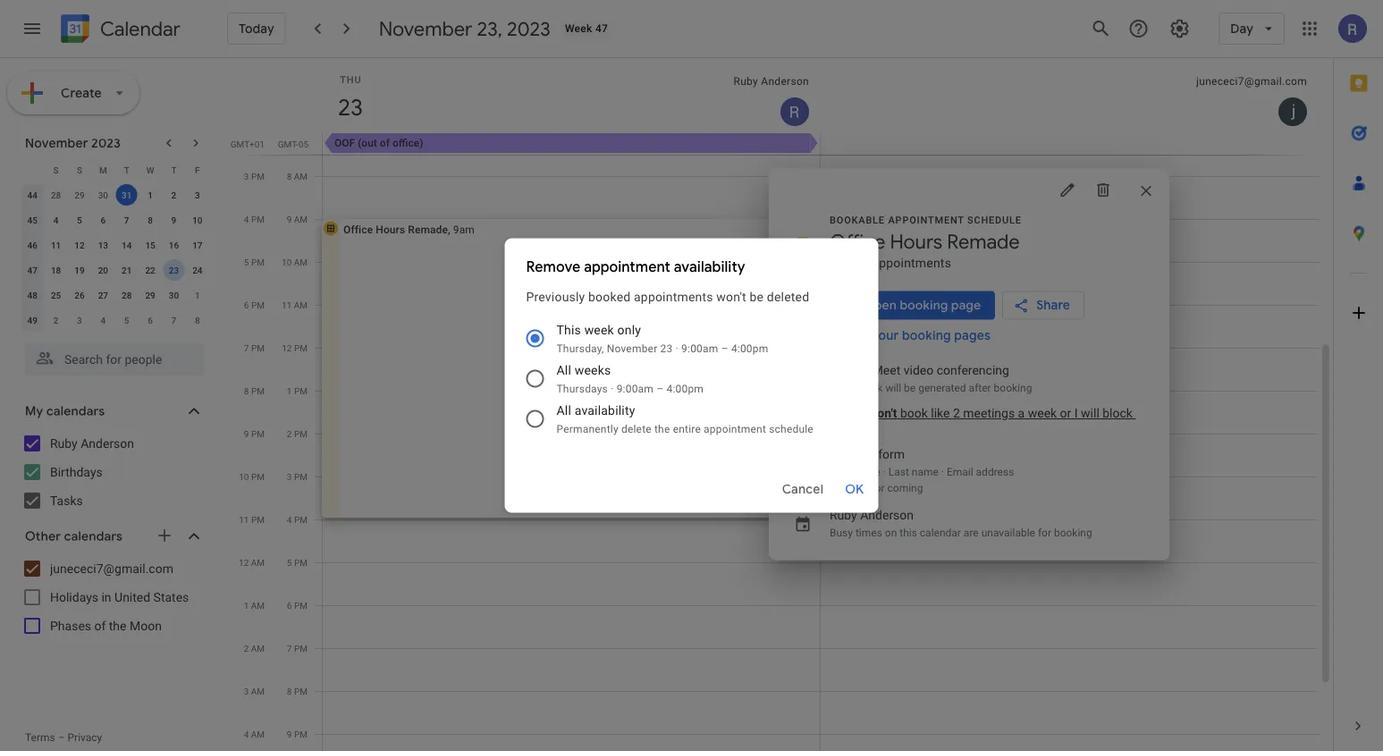 Task type: locate. For each thing, give the bounding box(es) containing it.
1 vertical spatial for
[[1039, 526, 1052, 539]]

am for 1 am
[[251, 600, 265, 611]]

11 up 12 am
[[239, 514, 249, 525]]

ruby
[[734, 75, 759, 88], [50, 436, 78, 451], [830, 508, 858, 523]]

1 horizontal spatial 4:00pm
[[732, 342, 769, 355]]

the inside other calendars list
[[109, 619, 127, 633]]

1 down 12 pm
[[287, 386, 292, 396]]

1 right "30" element in the top of the page
[[195, 290, 200, 301]]

thursday,
[[557, 342, 604, 355]]

1 horizontal spatial of
[[380, 137, 390, 149]]

my calendars list
[[4, 429, 222, 515]]

be
[[750, 290, 764, 305], [904, 382, 916, 394]]

30 right 29 element
[[169, 290, 179, 301]]

0 horizontal spatial will
[[886, 382, 902, 394]]

anderson inside the my calendars list
[[81, 436, 134, 451]]

1 horizontal spatial name
[[912, 466, 939, 478]]

0 horizontal spatial remade
[[408, 223, 448, 236]]

6 inside december 6 "element"
[[148, 315, 153, 326]]

option group
[[523, 321, 857, 459]]

this week only thursday, november 23 · 9:00am – 4:00pm
[[557, 323, 769, 355]]

1 horizontal spatial appointment
[[704, 423, 767, 435]]

office
[[344, 223, 373, 236], [830, 229, 886, 255]]

appointments for booked
[[634, 290, 714, 305]]

1 vertical spatial be
[[904, 382, 916, 394]]

1 horizontal spatial anderson
[[762, 75, 810, 88]]

1 vertical spatial 3 pm
[[287, 471, 308, 482]]

my calendars button
[[4, 397, 222, 426]]

0 vertical spatial availability
[[674, 258, 746, 276]]

appointment for remove
[[584, 258, 671, 276]]

remade for office hours remade , 9am
[[408, 223, 448, 236]]

ruby anderson up oof (out of office) row
[[734, 75, 810, 88]]

calendar
[[920, 526, 962, 539]]

hours down bookable appointment schedule
[[890, 229, 943, 255]]

1 vertical spatial 9:00am
[[617, 382, 654, 395]]

4:00pm inside all weeks thursdays · 9:00am – 4:00pm
[[667, 382, 704, 395]]

week
[[565, 22, 593, 35]]

first
[[830, 466, 851, 478]]

2 right like
[[954, 406, 961, 421]]

15 element
[[140, 234, 161, 256]]

0 vertical spatial for
[[872, 482, 885, 494]]

3 pm
[[244, 171, 265, 182], [287, 471, 308, 482]]

0 vertical spatial 8 pm
[[244, 386, 265, 396]]

25
[[51, 290, 61, 301]]

4:00pm up all availability permanently delete the entire appointment schedule
[[667, 382, 704, 395]]

2 vertical spatial –
[[58, 732, 65, 744]]

6 pm right 1 am
[[287, 600, 308, 611]]

october 29 element
[[69, 184, 90, 206]]

column header inside november 2023 grid
[[21, 157, 44, 182]]

1 horizontal spatial week
[[1028, 406, 1058, 421]]

28 inside 28 element
[[122, 290, 132, 301]]

2 all from the top
[[557, 403, 572, 418]]

1 vertical spatial all
[[557, 403, 572, 418]]

23
[[169, 265, 179, 276], [661, 342, 673, 355]]

calendars down the tasks
[[64, 529, 123, 545]]

13
[[98, 240, 108, 250]]

row group containing 44
[[21, 182, 209, 333]]

calendars inside dropdown button
[[64, 529, 123, 545]]

30 inside october 30 element
[[98, 190, 108, 200]]

schedule left 'you.'
[[770, 423, 814, 435]]

1 horizontal spatial 8 pm
[[287, 686, 308, 697]]

9 left 10 element
[[171, 215, 176, 225]]

1 vertical spatial ruby
[[50, 436, 78, 451]]

delete appointment schedule image
[[1095, 181, 1113, 199]]

option group containing this week only
[[523, 321, 857, 459]]

all
[[557, 363, 572, 378], [557, 403, 572, 418]]

12 for 12
[[74, 240, 85, 250]]

20 element
[[92, 259, 114, 281]]

0 vertical spatial ruby anderson
[[734, 75, 810, 88]]

10 up 11 pm
[[239, 471, 249, 482]]

1 all from the top
[[557, 363, 572, 378]]

0 horizontal spatial 47
[[27, 265, 37, 276]]

16
[[169, 240, 179, 250]]

1 horizontal spatial 9:00am
[[682, 342, 719, 355]]

7 down 31 cell
[[124, 215, 129, 225]]

0 horizontal spatial name
[[854, 466, 881, 478]]

5 left december 6 "element"
[[124, 315, 129, 326]]

bookable
[[830, 215, 886, 226]]

am up 1 am
[[251, 557, 265, 568]]

row containing 49
[[21, 308, 209, 333]]

4
[[244, 214, 249, 225], [53, 215, 59, 225], [101, 315, 106, 326], [287, 514, 292, 525], [244, 729, 249, 740]]

0 horizontal spatial 23
[[169, 265, 179, 276]]

pm right 2 am
[[294, 643, 308, 654]]

1 vertical spatial 8 pm
[[287, 686, 308, 697]]

4 right 45
[[53, 215, 59, 225]]

29 for 29 element
[[145, 290, 155, 301]]

ruby anderson inside column header
[[734, 75, 810, 88]]

name up coming
[[912, 466, 939, 478]]

1 horizontal spatial –
[[657, 382, 664, 395]]

(out
[[358, 137, 377, 149]]

book
[[901, 406, 928, 421]]

1 horizontal spatial remade
[[948, 229, 1020, 255]]

27
[[98, 290, 108, 301]]

1 vertical spatial 12
[[282, 343, 292, 353]]

3 row from the top
[[21, 208, 209, 233]]

november 2023
[[25, 135, 121, 151]]

0 horizontal spatial of
[[94, 619, 106, 633]]

4:00pm inside this week only thursday, november 23 · 9:00am – 4:00pm
[[732, 342, 769, 355]]

1 vertical spatial week
[[1028, 406, 1058, 421]]

purpose
[[830, 482, 869, 494]]

4 right 11 pm
[[287, 514, 292, 525]]

only
[[618, 323, 641, 338]]

0 horizontal spatial for
[[872, 482, 885, 494]]

a
[[830, 382, 837, 394]]

option group inside remove appointment availability dialog
[[523, 321, 857, 459]]

am for 11 am
[[294, 300, 308, 310]]

2 for 'december 2' element
[[53, 315, 59, 326]]

0 vertical spatial all
[[557, 363, 572, 378]]

47 inside row group
[[27, 265, 37, 276]]

0 horizontal spatial week
[[585, 323, 614, 338]]

ruby inside the my calendars list
[[50, 436, 78, 451]]

4 pm
[[244, 214, 265, 225], [287, 514, 308, 525]]

6 pm
[[244, 300, 265, 310], [287, 600, 308, 611]]

1
[[148, 190, 153, 200], [195, 290, 200, 301], [287, 386, 292, 396], [244, 600, 249, 611]]

10 inside row group
[[192, 215, 203, 225]]

1 vertical spatial november
[[25, 135, 88, 151]]

2 horizontal spatial –
[[722, 342, 729, 355]]

2 vertical spatial appointment
[[704, 423, 767, 435]]

0 horizontal spatial s
[[53, 165, 59, 175]]

appointments down office hours remade
[[873, 256, 952, 271]]

week up thursday,
[[585, 323, 614, 338]]

1 down 12 am
[[244, 600, 249, 611]]

row containing 45
[[21, 208, 209, 233]]

calendars
[[46, 403, 105, 420], [64, 529, 123, 545]]

5 right 12 am
[[287, 557, 292, 568]]

the inside all availability permanently delete the entire appointment schedule
[[655, 423, 670, 435]]

junececi7@gmail.com
[[1197, 75, 1308, 88], [50, 561, 173, 576]]

2 up '3 am'
[[244, 643, 249, 654]]

0 vertical spatial anderson
[[762, 75, 810, 88]]

row group
[[21, 182, 209, 333]]

28 inside october 28 element
[[51, 190, 61, 200]]

1 vertical spatial 28
[[122, 290, 132, 301]]

23 up all weeks thursdays · 9:00am – 4:00pm
[[661, 342, 673, 355]]

8 pm left 1 pm
[[244, 386, 265, 396]]

30 for october 30 element
[[98, 190, 108, 200]]

anderson up on
[[861, 508, 914, 523]]

meet
[[873, 363, 901, 378], [840, 382, 864, 394]]

0 vertical spatial 6 pm
[[244, 300, 265, 310]]

1 vertical spatial meet
[[840, 382, 864, 394]]

0 vertical spatial 12
[[74, 240, 85, 250]]

10 up 17
[[192, 215, 203, 225]]

2 horizontal spatial ruby
[[830, 508, 858, 523]]

2 row from the top
[[21, 182, 209, 208]]

1 inside 'element'
[[195, 290, 200, 301]]

0 vertical spatial meet
[[873, 363, 901, 378]]

the
[[655, 423, 670, 435], [109, 619, 127, 633]]

appointments
[[873, 256, 952, 271], [634, 290, 714, 305]]

ruby anderson busy times on this calendar are unavailable for booking
[[830, 508, 1093, 539]]

are
[[964, 526, 979, 539]]

1 vertical spatial appointments
[[634, 290, 714, 305]]

2 vertical spatial november
[[607, 342, 658, 355]]

9 am
[[287, 214, 308, 225]]

december 8 element
[[187, 310, 208, 331]]

26
[[74, 290, 85, 301]]

0 horizontal spatial ruby anderson
[[50, 436, 134, 451]]

15 min appointments
[[830, 256, 952, 271]]

7 pm left 12 pm
[[244, 343, 265, 353]]

5 row from the top
[[21, 258, 209, 283]]

30 inside "30" element
[[169, 290, 179, 301]]

·
[[676, 342, 679, 355], [611, 382, 614, 395], [884, 466, 886, 478], [942, 466, 945, 478]]

1 horizontal spatial 11
[[239, 514, 249, 525]]

holidays in united states
[[50, 590, 189, 605]]

oof
[[335, 137, 355, 149]]

12 for 12 am
[[239, 557, 249, 568]]

6 row from the top
[[21, 283, 209, 308]]

all inside all weeks thursdays · 9:00am – 4:00pm
[[557, 363, 572, 378]]

november left "23,"
[[379, 16, 473, 41]]

office hours remade heading
[[830, 229, 1020, 255]]

0 vertical spatial 10
[[192, 215, 203, 225]]

november up october 28 element
[[25, 135, 88, 151]]

be right won't
[[750, 290, 764, 305]]

1 vertical spatial schedule
[[770, 423, 814, 435]]

december 2 element
[[45, 310, 67, 331]]

9:00am down won't
[[682, 342, 719, 355]]

23 element
[[163, 259, 185, 281]]

all up the thursdays at the bottom left of page
[[557, 363, 572, 378]]

48
[[27, 290, 37, 301]]

open booking page
[[864, 297, 981, 314]]

31
[[122, 190, 132, 200]]

generated
[[919, 382, 967, 394]]

the left the moon
[[109, 619, 127, 633]]

appointment inside all availability permanently delete the entire appointment schedule
[[704, 423, 767, 435]]

see all your booking pages link
[[830, 328, 991, 344]]

7 right december 6 "element"
[[171, 315, 176, 326]]

None search field
[[0, 336, 222, 376]]

1 horizontal spatial the
[[655, 423, 670, 435]]

9 pm
[[244, 428, 265, 439], [287, 729, 308, 740]]

1 horizontal spatial s
[[77, 165, 82, 175]]

1 vertical spatial 10
[[282, 257, 292, 267]]

1 horizontal spatial be
[[904, 382, 916, 394]]

email
[[947, 466, 974, 478]]

meet up link
[[873, 363, 901, 378]]

5 inside december 5 element
[[124, 315, 129, 326]]

week 47
[[565, 22, 608, 35]]

junececi7@gmail.com inside other calendars list
[[50, 561, 173, 576]]

1 vertical spatial 7 pm
[[287, 643, 308, 654]]

f
[[195, 165, 200, 175]]

november 23, 2023
[[379, 16, 551, 41]]

10 up 11 am
[[282, 257, 292, 267]]

47 left 18
[[27, 265, 37, 276]]

am for 3 am
[[251, 686, 265, 697]]

0 vertical spatial week
[[585, 323, 614, 338]]

calendars right my on the bottom left of page
[[46, 403, 105, 420]]

0 horizontal spatial ruby
[[50, 436, 78, 451]]

1 row from the top
[[21, 157, 209, 182]]

7 left 12 pm
[[244, 343, 249, 353]]

9 inside row group
[[171, 215, 176, 225]]

8
[[287, 171, 292, 182], [148, 215, 153, 225], [195, 315, 200, 326], [244, 386, 249, 396], [287, 686, 292, 697]]

hours inside grid
[[376, 223, 405, 236]]

0 horizontal spatial 9 pm
[[244, 428, 265, 439]]

appointment right entire
[[704, 423, 767, 435]]

12 element
[[69, 234, 90, 256]]

for right unavailable
[[1039, 526, 1052, 539]]

1 horizontal spatial hours
[[890, 229, 943, 255]]

all
[[856, 328, 869, 344]]

tab list
[[1335, 58, 1384, 701]]

0 horizontal spatial 6 pm
[[244, 300, 265, 310]]

pm left 2 pm
[[251, 428, 265, 439]]

0 horizontal spatial office
[[344, 223, 373, 236]]

remove appointment availability heading
[[526, 256, 857, 278]]

2 for 2 pm
[[287, 428, 292, 439]]

7 row from the top
[[21, 308, 209, 333]]

calendars for my calendars
[[46, 403, 105, 420]]

office up min
[[830, 229, 886, 255]]

calendars inside dropdown button
[[46, 403, 105, 420]]

8 left 1 pm
[[244, 386, 249, 396]]

your
[[872, 328, 899, 344]]

– right terms
[[58, 732, 65, 744]]

availability inside all availability permanently delete the entire appointment schedule
[[575, 403, 636, 418]]

pm left 1 pm
[[251, 386, 265, 396]]

23 cell
[[162, 258, 186, 283]]

9:00am inside all weeks thursdays · 9:00am – 4:00pm
[[617, 382, 654, 395]]

22
[[145, 265, 155, 276]]

am up 12 pm
[[294, 300, 308, 310]]

1 vertical spatial the
[[109, 619, 127, 633]]

1 vertical spatial of
[[94, 619, 106, 633]]

2 am
[[244, 643, 265, 654]]

0 vertical spatial 4:00pm
[[732, 342, 769, 355]]

1 vertical spatial 11
[[282, 300, 292, 310]]

5 pm
[[244, 257, 265, 267], [287, 557, 308, 568]]

november 2023 grid
[[17, 157, 209, 333]]

0 horizontal spatial 10
[[192, 215, 203, 225]]

28 right 44
[[51, 190, 61, 200]]

am down the 05 at the left top of page
[[294, 171, 308, 182]]

1 horizontal spatial ruby anderson
[[734, 75, 810, 88]]

remade inside grid
[[408, 223, 448, 236]]

12 inside row
[[74, 240, 85, 250]]

28 right 27 element
[[122, 290, 132, 301]]

0 vertical spatial 15
[[145, 240, 155, 250]]

on
[[885, 526, 897, 539]]

1 vertical spatial 30
[[169, 290, 179, 301]]

22 element
[[140, 259, 161, 281]]

2 horizontal spatial anderson
[[861, 508, 914, 523]]

11 element
[[45, 234, 67, 256]]

2 inside book like 2 meetings a week or i will block you.
[[954, 406, 961, 421]]

– down won't
[[722, 342, 729, 355]]

9 right the 4 am
[[287, 729, 292, 740]]

appointment inside heading
[[584, 258, 671, 276]]

1 vertical spatial 6 pm
[[287, 600, 308, 611]]

week right a
[[1028, 406, 1058, 421]]

of right (out
[[380, 137, 390, 149]]

1 horizontal spatial availability
[[674, 258, 746, 276]]

3 down f
[[195, 190, 200, 200]]

3 right 10 pm
[[287, 471, 292, 482]]

anderson up oof (out of office) row
[[762, 75, 810, 88]]

0 vertical spatial junececi7@gmail.com
[[1197, 75, 1308, 88]]

t right w
[[171, 165, 177, 175]]

28 for october 28 element
[[51, 190, 61, 200]]

3 down 2 am
[[244, 686, 249, 697]]

booking inside google meet video conferencing a meet link will be generated after booking
[[994, 382, 1033, 394]]

12 right 11 element
[[74, 240, 85, 250]]

1 vertical spatial appointment
[[584, 258, 671, 276]]

1 vertical spatial will
[[1082, 406, 1100, 421]]

1 vertical spatial 2023
[[91, 135, 121, 151]]

booking
[[830, 447, 876, 462]]

pm down gmt+01
[[251, 171, 265, 182]]

november
[[379, 16, 473, 41], [25, 135, 88, 151], [607, 342, 658, 355]]

0 horizontal spatial availability
[[575, 403, 636, 418]]

15 right 14 element
[[145, 240, 155, 250]]

t right m
[[124, 165, 129, 175]]

10 for 10 pm
[[239, 471, 249, 482]]

0 vertical spatial 5 pm
[[244, 257, 265, 267]]

1 vertical spatial calendars
[[64, 529, 123, 545]]

15 inside row
[[145, 240, 155, 250]]

this
[[900, 526, 918, 539]]

privacy
[[68, 732, 102, 744]]

oof (out of office)
[[335, 137, 423, 149]]

4 row from the top
[[21, 233, 209, 258]]

ruby anderson
[[734, 75, 810, 88], [50, 436, 134, 451]]

anderson down my calendars dropdown button
[[81, 436, 134, 451]]

1 t from the left
[[124, 165, 129, 175]]

w
[[146, 165, 154, 175]]

grid
[[229, 58, 1334, 751]]

3
[[244, 171, 249, 182], [195, 190, 200, 200], [77, 315, 82, 326], [287, 471, 292, 482], [244, 686, 249, 697]]

office right 9 am
[[344, 223, 373, 236]]

0 vertical spatial of
[[380, 137, 390, 149]]

pm up 1 pm
[[294, 343, 308, 353]]

11 inside 11 element
[[51, 240, 61, 250]]

2 horizontal spatial 11
[[282, 300, 292, 310]]

previously
[[526, 290, 585, 305]]

2 horizontal spatial 12
[[282, 343, 292, 353]]

1 horizontal spatial 12
[[239, 557, 249, 568]]

gmt+01
[[231, 139, 265, 149]]

1 for december 1 'element'
[[195, 290, 200, 301]]

29 right october 28 element
[[74, 190, 85, 200]]

1 vertical spatial 4:00pm
[[667, 382, 704, 395]]

12 for 12 pm
[[282, 343, 292, 353]]

will right i
[[1082, 406, 1100, 421]]

address
[[977, 466, 1015, 478]]

0 horizontal spatial 9:00am
[[617, 382, 654, 395]]

entire
[[673, 423, 701, 435]]

appointment up office hours remade
[[889, 215, 965, 226]]

0 horizontal spatial t
[[124, 165, 129, 175]]

remade down bookable appointment schedule
[[948, 229, 1020, 255]]

appointments inside remove appointment availability dialog
[[634, 290, 714, 305]]

0 vertical spatial 11
[[51, 240, 61, 250]]

30
[[98, 190, 108, 200], [169, 290, 179, 301]]

schedule up office hours remade
[[968, 215, 1022, 226]]

30 element
[[163, 284, 185, 306]]

week inside book like 2 meetings a week or i will block you.
[[1028, 406, 1058, 421]]

december 3 element
[[69, 310, 90, 331]]

appointments for min
[[873, 256, 952, 271]]

0 horizontal spatial 28
[[51, 190, 61, 200]]

5 pm right 12 am
[[287, 557, 308, 568]]

16 element
[[163, 234, 185, 256]]

row
[[21, 157, 209, 182], [21, 182, 209, 208], [21, 208, 209, 233], [21, 233, 209, 258], [21, 258, 209, 283], [21, 283, 209, 308], [21, 308, 209, 333]]

ruby anderson up birthdays
[[50, 436, 134, 451]]

2
[[171, 190, 176, 200], [53, 315, 59, 326], [954, 406, 961, 421], [287, 428, 292, 439], [244, 643, 249, 654]]

2 name from the left
[[912, 466, 939, 478]]

6 right december 5 element
[[148, 315, 153, 326]]

– up all availability permanently delete the entire appointment schedule
[[657, 382, 664, 395]]

17 element
[[187, 234, 208, 256]]

0 vertical spatial appointment
[[889, 215, 965, 226]]

booking down open booking page
[[903, 328, 952, 344]]

· left last
[[884, 466, 886, 478]]

all down the thursdays at the bottom left of page
[[557, 403, 572, 418]]

11 down '10 am'
[[282, 300, 292, 310]]

all inside all availability permanently delete the entire appointment schedule
[[557, 403, 572, 418]]

column header
[[21, 157, 44, 182]]

2 vertical spatial anderson
[[861, 508, 914, 523]]

1 vertical spatial –
[[657, 382, 664, 395]]

0 vertical spatial the
[[655, 423, 670, 435]]

deleted
[[767, 290, 810, 305]]

am down 2 am
[[251, 686, 265, 697]]

office inside grid
[[344, 223, 373, 236]]

november down only
[[607, 342, 658, 355]]

3 pm down gmt+01
[[244, 171, 265, 182]]

name
[[854, 466, 881, 478], [912, 466, 939, 478]]

7
[[124, 215, 129, 225], [171, 315, 176, 326], [244, 343, 249, 353], [287, 643, 292, 654]]

am down 9 am
[[294, 257, 308, 267]]

s up october 28 element
[[53, 165, 59, 175]]

calendar heading
[[97, 17, 181, 42]]



Task type: vqa. For each thing, say whether or not it's contained in the screenshot.


Task type: describe. For each thing, give the bounding box(es) containing it.
open
[[864, 297, 897, 314]]

terms
[[25, 732, 55, 744]]

calendars for other calendars
[[64, 529, 123, 545]]

26 element
[[69, 284, 90, 306]]

ok button
[[838, 474, 872, 506]]

pm left '10 am'
[[251, 257, 265, 267]]

1 horizontal spatial 47
[[596, 22, 608, 35]]

0 horizontal spatial 5 pm
[[244, 257, 265, 267]]

pm right the 4 am
[[294, 729, 308, 740]]

0 vertical spatial 9 pm
[[244, 428, 265, 439]]

ok
[[846, 482, 865, 498]]

1 horizontal spatial 2023
[[507, 16, 551, 41]]

8 am
[[287, 171, 308, 182]]

pm up 11 pm
[[251, 471, 265, 482]]

am for 4 am
[[251, 729, 265, 740]]

thursdays
[[557, 382, 608, 395]]

booking form first name · last name · email address purpose for coming
[[830, 447, 1015, 494]]

i
[[1075, 406, 1078, 421]]

19
[[74, 265, 85, 276]]

8 right '3 am'
[[287, 686, 292, 697]]

24
[[192, 265, 203, 276]]

19 element
[[69, 259, 90, 281]]

all for all weeks
[[557, 363, 572, 378]]

8 inside "element"
[[195, 315, 200, 326]]

1 for 1 pm
[[287, 386, 292, 396]]

coming
[[888, 482, 924, 494]]

13 element
[[92, 234, 114, 256]]

row containing 48
[[21, 283, 209, 308]]

office for office hours remade , 9am
[[344, 223, 373, 236]]

oof (out of office) button
[[322, 133, 821, 153]]

row containing 46
[[21, 233, 209, 258]]

21
[[122, 265, 132, 276]]

0 horizontal spatial –
[[58, 732, 65, 744]]

0 horizontal spatial 3 pm
[[244, 171, 265, 182]]

video
[[904, 363, 934, 378]]

december 7 element
[[163, 310, 185, 331]]

8 down gmt-
[[287, 171, 292, 182]]

last
[[889, 466, 910, 478]]

united
[[115, 590, 150, 605]]

pm up 2 pm
[[294, 386, 308, 396]]

for inside the ruby anderson busy times on this calendar are unavailable for booking
[[1039, 526, 1052, 539]]

2 pm
[[287, 428, 308, 439]]

3 right 'december 2' element
[[77, 315, 82, 326]]

row containing 44
[[21, 182, 209, 208]]

appointment for bookable
[[889, 215, 965, 226]]

pm right 12 am
[[294, 557, 308, 568]]

hours for office hours remade
[[890, 229, 943, 255]]

am for 8 am
[[294, 171, 308, 182]]

november for november 23, 2023
[[379, 16, 473, 41]]

5 up 12 element
[[77, 215, 82, 225]]

like
[[932, 406, 950, 421]]

pm down 1 pm
[[294, 428, 308, 439]]

4 left december 5 element
[[101, 315, 106, 326]]

all availability permanently delete the entire appointment schedule
[[557, 403, 814, 435]]

december 4 element
[[92, 310, 114, 331]]

privacy link
[[68, 732, 102, 744]]

of inside button
[[380, 137, 390, 149]]

14 element
[[116, 234, 137, 256]]

11 am
[[282, 300, 308, 310]]

10 for 10 am
[[282, 257, 292, 267]]

will inside google meet video conferencing a meet link will be generated after booking
[[886, 382, 902, 394]]

oof (out of office) row
[[315, 133, 1334, 155]]

15 for 15 min appointments
[[830, 256, 845, 271]]

row containing 47
[[21, 258, 209, 283]]

anderson inside column header
[[762, 75, 810, 88]]

min
[[848, 256, 869, 271]]

28 for 28 element
[[122, 290, 132, 301]]

december 6 element
[[140, 310, 161, 331]]

see
[[830, 328, 853, 344]]

1 for 1 am
[[244, 600, 249, 611]]

gmt-05
[[278, 139, 309, 149]]

anderson inside the ruby anderson busy times on this calendar are unavailable for booking
[[861, 508, 914, 523]]

4 right 10 element
[[244, 214, 249, 225]]

after
[[969, 382, 992, 394]]

availability inside heading
[[674, 258, 746, 276]]

november inside this week only thursday, november 23 · 9:00am – 4:00pm
[[607, 342, 658, 355]]

share button
[[1003, 291, 1085, 320]]

1 horizontal spatial meet
[[873, 363, 901, 378]]

office)
[[393, 137, 423, 149]]

states
[[154, 590, 189, 605]]

1 vertical spatial 9 pm
[[287, 729, 308, 740]]

office for office hours remade
[[830, 229, 886, 255]]

pm left 9 am
[[251, 214, 265, 225]]

9am
[[453, 223, 475, 236]]

pm right 1 am
[[294, 600, 308, 611]]

am for 10 am
[[294, 257, 308, 267]]

ruby inside column header
[[734, 75, 759, 88]]

be inside google meet video conferencing a meet link will be generated after booking
[[904, 382, 916, 394]]

main drawer image
[[21, 18, 43, 39]]

holidays
[[50, 590, 98, 605]]

of inside other calendars list
[[94, 619, 106, 633]]

11 for 11
[[51, 240, 61, 250]]

delete
[[622, 423, 652, 435]]

gmt-
[[278, 139, 299, 149]]

12 am
[[239, 557, 265, 568]]

0 horizontal spatial 8 pm
[[244, 386, 265, 396]]

05
[[299, 139, 309, 149]]

phases of the moon
[[50, 619, 162, 633]]

m
[[99, 165, 107, 175]]

4 down '3 am'
[[244, 729, 249, 740]]

5 left '10 am'
[[244, 257, 249, 267]]

google
[[830, 363, 870, 378]]

grid containing ruby anderson
[[229, 58, 1334, 751]]

pm down 10 pm
[[251, 514, 265, 525]]

booking up see all your booking pages
[[900, 297, 949, 314]]

schedule inside all availability permanently delete the entire appointment schedule
[[770, 423, 814, 435]]

1 right october 31, today element
[[148, 190, 153, 200]]

28 element
[[116, 284, 137, 306]]

6 left 11 am
[[244, 300, 249, 310]]

other calendars list
[[4, 555, 222, 641]]

2 right october 31, today element
[[171, 190, 176, 200]]

tasks
[[50, 493, 83, 508]]

pm down 2 pm
[[294, 471, 308, 482]]

google meet video conferencing a meet link will be generated after booking
[[830, 363, 1033, 394]]

1 am
[[244, 600, 265, 611]]

2 t from the left
[[171, 165, 177, 175]]

0 vertical spatial 4 pm
[[244, 214, 265, 225]]

· inside all weeks thursdays · 9:00am – 4:00pm
[[611, 382, 614, 395]]

1 vertical spatial 5 pm
[[287, 557, 308, 568]]

booking inside the ruby anderson busy times on this calendar are unavailable for booking
[[1055, 526, 1093, 539]]

junececi7@gmail.com inside grid
[[1197, 75, 1308, 88]]

11 for 11 pm
[[239, 514, 249, 525]]

row containing s
[[21, 157, 209, 182]]

9 up 10 pm
[[244, 428, 249, 439]]

terms link
[[25, 732, 55, 744]]

3 am
[[244, 686, 265, 697]]

previously booked appointments won't be deleted
[[526, 290, 810, 305]]

27 element
[[92, 284, 114, 306]]

don't
[[871, 406, 898, 421]]

page
[[952, 297, 981, 314]]

row group inside november 2023 grid
[[21, 182, 209, 333]]

remove appointment availability
[[526, 258, 746, 276]]

1 horizontal spatial 6 pm
[[287, 600, 308, 611]]

december 5 element
[[116, 310, 137, 331]]

pm left 11 am
[[251, 300, 265, 310]]

18 element
[[45, 259, 67, 281]]

1 name from the left
[[854, 466, 881, 478]]

· left email
[[942, 466, 945, 478]]

pm right 11 pm
[[294, 514, 308, 525]]

1 horizontal spatial schedule
[[968, 215, 1022, 226]]

2 s from the left
[[77, 165, 82, 175]]

4 am
[[244, 729, 265, 740]]

– inside this week only thursday, november 23 · 9:00am – 4:00pm
[[722, 342, 729, 355]]

31 cell
[[115, 182, 139, 208]]

10 element
[[187, 209, 208, 231]]

29 element
[[140, 284, 161, 306]]

ruby inside the ruby anderson busy times on this calendar are unavailable for booking
[[830, 508, 858, 523]]

hours for office hours remade , 9am
[[376, 223, 405, 236]]

am for 2 am
[[251, 643, 265, 654]]

weeks
[[575, 363, 611, 378]]

30 for "30" element in the top of the page
[[169, 290, 179, 301]]

44
[[27, 190, 37, 200]]

all for all availability
[[557, 403, 572, 418]]

9 up '10 am'
[[287, 214, 292, 225]]

ruby anderson column header
[[323, 58, 821, 133]]

am for 12 am
[[251, 557, 265, 568]]

25 element
[[45, 284, 67, 306]]

1 horizontal spatial 4 pm
[[287, 514, 308, 525]]

23 inside this week only thursday, november 23 · 9:00am – 4:00pm
[[661, 342, 673, 355]]

7 right 2 am
[[287, 643, 292, 654]]

23 inside cell
[[169, 265, 179, 276]]

my calendars
[[25, 403, 105, 420]]

bookable appointment schedule
[[830, 215, 1022, 226]]

45
[[27, 215, 37, 225]]

birthdays
[[50, 465, 103, 479]]

block
[[1103, 406, 1133, 421]]

18
[[51, 265, 61, 276]]

moon
[[130, 619, 162, 633]]

6 right 1 am
[[287, 600, 292, 611]]

6 down october 30 element
[[101, 215, 106, 225]]

remade for office hours remade
[[948, 229, 1020, 255]]

form
[[879, 447, 905, 462]]

you.
[[830, 420, 853, 435]]

for inside booking form first name · last name · email address purpose for coming
[[872, 482, 885, 494]]

– inside all weeks thursdays · 9:00am – 4:00pm
[[657, 382, 664, 395]]

3 down gmt+01
[[244, 171, 249, 182]]

1 s from the left
[[53, 165, 59, 175]]

11 for 11 am
[[282, 300, 292, 310]]

10 pm
[[239, 471, 265, 482]]

october 30 element
[[92, 184, 114, 206]]

1 horizontal spatial 3 pm
[[287, 471, 308, 482]]

24 element
[[187, 259, 208, 281]]

29 for october 29 element
[[74, 190, 85, 200]]

15 for 15
[[145, 240, 155, 250]]

december 1 element
[[187, 284, 208, 306]]

pages
[[955, 328, 991, 344]]

calendar element
[[57, 11, 181, 50]]

· inside this week only thursday, november 23 · 9:00am – 4:00pm
[[676, 342, 679, 355]]

remove appointment availability dialog
[[505, 238, 879, 513]]

10 for 10
[[192, 215, 203, 225]]

cancel
[[782, 482, 824, 498]]

other calendars
[[25, 529, 123, 545]]

office hours remade , 9am
[[344, 223, 475, 236]]

week inside this week only thursday, november 23 · 9:00am – 4:00pm
[[585, 323, 614, 338]]

am for 9 am
[[294, 214, 308, 225]]

10 am
[[282, 257, 308, 267]]

be inside remove appointment availability dialog
[[750, 290, 764, 305]]

times
[[856, 526, 883, 539]]

12 pm
[[282, 343, 308, 353]]

pm right '3 am'
[[294, 686, 308, 697]]

book like 2 meetings a week or i will block you.
[[830, 406, 1136, 435]]

october 28 element
[[45, 184, 67, 206]]

october 31, today element
[[116, 184, 137, 206]]

23,
[[477, 16, 503, 41]]

november for november 2023
[[25, 135, 88, 151]]

my
[[25, 403, 43, 420]]

2 for 2 am
[[244, 643, 249, 654]]

21 element
[[116, 259, 137, 281]]

0 vertical spatial 7 pm
[[244, 343, 265, 353]]

0 horizontal spatial meet
[[840, 382, 864, 394]]

conferencing
[[937, 363, 1010, 378]]

11 pm
[[239, 514, 265, 525]]

will inside book like 2 meetings a week or i will block you.
[[1082, 406, 1100, 421]]

pm left 12 pm
[[251, 343, 265, 353]]

9:00am inside this week only thursday, november 23 · 9:00am – 4:00pm
[[682, 342, 719, 355]]

link
[[867, 382, 883, 394]]

ruby anderson inside the my calendars list
[[50, 436, 134, 451]]

today
[[239, 21, 274, 37]]

8 up '15' element
[[148, 215, 153, 225]]

booked
[[589, 290, 631, 305]]



